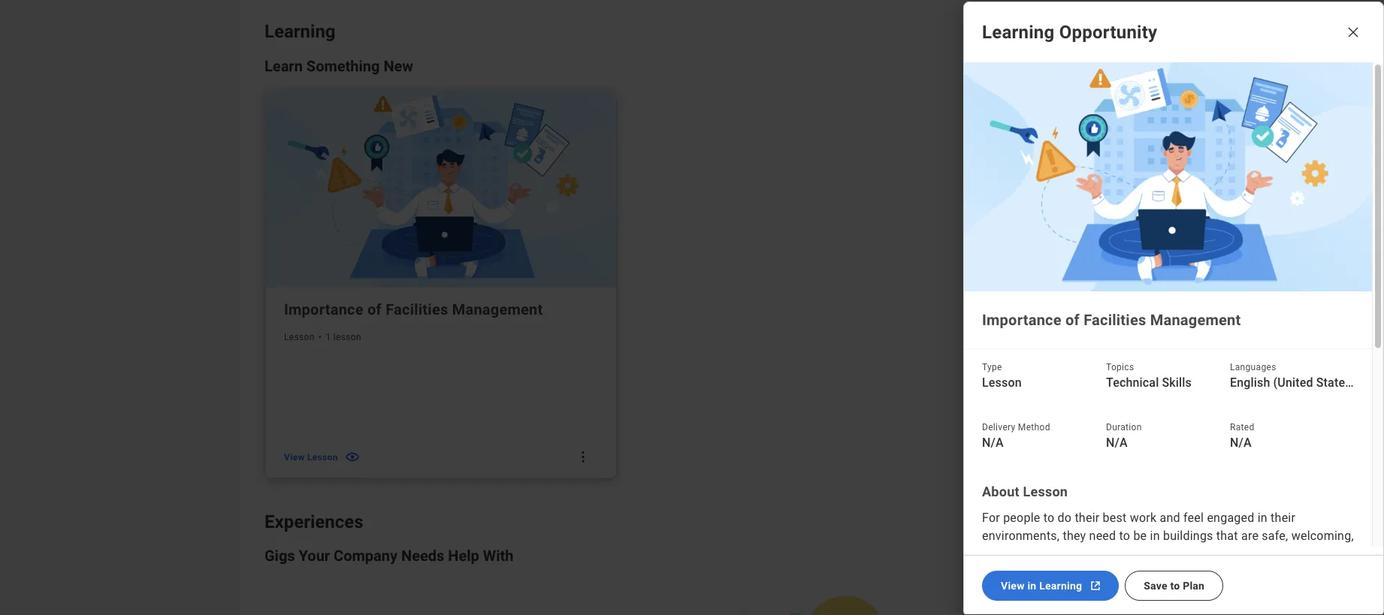 Task type: locate. For each thing, give the bounding box(es) containing it.
topics technical skills
[[1106, 362, 1192, 390]]

of
[[368, 301, 382, 319], [1066, 311, 1080, 329]]

n/a inside rated n/a
[[1230, 436, 1252, 450]]

external link image
[[1329, 59, 1347, 77]]

that
[[1217, 529, 1239, 543], [1323, 547, 1345, 561]]

lesson inside importance of facilities management element
[[307, 452, 338, 462]]

of inside learning opportunity dialog
[[1066, 311, 1080, 329]]

plan
[[1183, 580, 1205, 592]]

1 horizontal spatial to
[[1120, 529, 1131, 543]]

surrounds
[[982, 565, 1038, 579]]

best
[[1103, 511, 1127, 525]]

0 vertical spatial view
[[284, 452, 305, 462]]

in up management
[[1150, 529, 1160, 543]]

learn something new
[[265, 57, 413, 75]]

be down the work
[[1134, 529, 1147, 543]]

1 vertical spatial view
[[1001, 580, 1025, 592]]

1 horizontal spatial people
[[1062, 565, 1099, 579]]

importance up type
[[982, 311, 1062, 329]]

learning inside button
[[1040, 580, 1083, 592]]

be
[[1134, 529, 1147, 543], [1161, 583, 1175, 597]]

be left plan
[[1161, 583, 1175, 597]]

they
[[1063, 529, 1086, 543], [1316, 565, 1339, 579]]

for people to do their best work and feel engaged in their environments, they need to be in buildings that are safe, welcoming, and efficient. facilities management has a hand in everything that surrounds the people in facilities and on the grounds. where they work, play, learn, and live should be comfortable, productive, and sustainable.
[[982, 511, 1357, 615]]

about
[[982, 484, 1020, 500]]

0 horizontal spatial n/a
[[982, 436, 1004, 450]]

browse
[[1295, 552, 1331, 564]]

and left live
[[1076, 583, 1096, 597]]

view inside importance of facilities management element
[[284, 452, 305, 462]]

view in learning button
[[982, 571, 1119, 601]]

0 vertical spatial that
[[1217, 529, 1239, 543]]

to down best
[[1120, 529, 1131, 543]]

lesson up do
[[1023, 484, 1068, 500]]

lesson
[[284, 332, 315, 343], [982, 375, 1022, 390], [307, 452, 338, 462], [1023, 484, 1068, 500]]

0 horizontal spatial importance
[[284, 301, 364, 319]]

lesson down type
[[982, 375, 1022, 390]]

the up comfortable,
[[1206, 565, 1223, 579]]

topics
[[1106, 362, 1135, 373]]

0 vertical spatial be
[[1134, 529, 1147, 543]]

0 horizontal spatial their
[[1075, 511, 1100, 525]]

importance
[[284, 301, 364, 319], [982, 311, 1062, 329]]

importance of facilities management
[[284, 301, 543, 319], [982, 311, 1241, 329]]

1 vertical spatial they
[[1316, 565, 1339, 579]]

2 horizontal spatial n/a
[[1230, 436, 1252, 450]]

n/a inside duration n/a
[[1106, 436, 1128, 450]]

view inside view in learning button
[[1001, 580, 1025, 592]]

3 n/a from the left
[[1230, 436, 1252, 450]]

company
[[334, 547, 398, 565]]

about lesson
[[982, 484, 1068, 500]]

of inside importance of facilities management link
[[368, 301, 382, 319]]

a
[[1209, 547, 1216, 561]]

save to plan button
[[1125, 571, 1224, 601]]

duration n/a
[[1106, 422, 1142, 450]]

ext link image
[[1089, 579, 1104, 594]]

2 n/a from the left
[[1106, 436, 1128, 450]]

external link element
[[1329, 59, 1347, 77]]

rated n/a
[[1230, 422, 1255, 450]]

view in learning
[[1001, 580, 1083, 592]]

2 their from the left
[[1271, 511, 1296, 525]]

2 horizontal spatial to
[[1171, 580, 1180, 592]]

0 horizontal spatial to
[[1044, 511, 1055, 525]]

to
[[1044, 511, 1055, 525], [1120, 529, 1131, 543], [1171, 580, 1180, 592]]

n/a inside delivery method n/a
[[982, 436, 1004, 450]]

they down do
[[1063, 529, 1086, 543]]

n/a
[[982, 436, 1004, 450], [1106, 436, 1128, 450], [1230, 436, 1252, 450]]

the up the view in learning
[[1041, 565, 1059, 579]]

view down surrounds
[[1001, 580, 1025, 592]]

lesson for view lesson
[[307, 452, 338, 462]]

1 vertical spatial to
[[1120, 529, 1131, 543]]

1 horizontal spatial that
[[1323, 547, 1345, 561]]

importance of facilities management up the topics
[[982, 311, 1241, 329]]

1 horizontal spatial the
[[1206, 565, 1223, 579]]

1 n/a from the left
[[982, 436, 1004, 450]]

importance of facilities management link
[[284, 299, 598, 320]]

comfortable,
[[1178, 583, 1248, 597]]

to left do
[[1044, 511, 1055, 525]]

n/a down rated
[[1230, 436, 1252, 450]]

importance of facilities management up lesson at the bottom
[[284, 301, 543, 319]]

0 horizontal spatial view
[[284, 452, 305, 462]]

do
[[1058, 511, 1072, 525]]

lesson for about lesson
[[1023, 484, 1068, 500]]

people
[[1004, 511, 1041, 525], [1062, 565, 1099, 579]]

0 horizontal spatial management
[[452, 301, 543, 319]]

n/a down duration
[[1106, 436, 1128, 450]]

learning
[[265, 21, 336, 42], [982, 21, 1055, 43], [1283, 61, 1326, 73], [1040, 580, 1083, 592]]

n/a for rated n/a
[[1230, 436, 1252, 450]]

environments,
[[982, 529, 1060, 543]]

see more in learning
[[1222, 61, 1326, 73]]

management
[[452, 301, 543, 319], [1151, 311, 1241, 329]]

view left the visible icon
[[284, 452, 305, 462]]

buildings
[[1163, 529, 1214, 543]]

management
[[1110, 547, 1183, 561]]

efficient.
[[1006, 547, 1055, 561]]

their right do
[[1075, 511, 1100, 525]]

engaged
[[1207, 511, 1255, 525]]

1 horizontal spatial importance
[[982, 311, 1062, 329]]

and
[[1160, 511, 1181, 525], [982, 547, 1003, 561], [1165, 565, 1186, 579], [1076, 583, 1096, 597], [1315, 583, 1336, 597]]

see
[[1222, 61, 1240, 73]]

duration
[[1106, 422, 1142, 433]]

(united
[[1274, 375, 1314, 390]]

are
[[1242, 529, 1259, 543]]

view lesson
[[284, 452, 338, 462]]

0 horizontal spatial the
[[1041, 565, 1059, 579]]

sustainable.
[[982, 601, 1049, 615]]

that down engaged
[[1217, 529, 1239, 543]]

that down welcoming,
[[1323, 547, 1345, 561]]

1 vertical spatial that
[[1323, 547, 1345, 561]]

1 horizontal spatial n/a
[[1106, 436, 1128, 450]]

n/a down delivery
[[982, 436, 1004, 450]]

in left the "learn," on the bottom right of page
[[1028, 580, 1037, 592]]

0 horizontal spatial of
[[368, 301, 382, 319]]

1 horizontal spatial importance of facilities management
[[982, 311, 1241, 329]]

everything
[[1263, 547, 1320, 561]]

their
[[1075, 511, 1100, 525], [1271, 511, 1296, 525]]

0 horizontal spatial people
[[1004, 511, 1041, 525]]

1 horizontal spatial their
[[1271, 511, 1296, 525]]

2 vertical spatial to
[[1171, 580, 1180, 592]]

facilities
[[386, 301, 448, 319], [1084, 311, 1147, 329], [1058, 547, 1107, 561]]

1 horizontal spatial management
[[1151, 311, 1241, 329]]

see more in learning link
[[1208, 56, 1360, 80]]

the
[[1041, 565, 1059, 579], [1206, 565, 1223, 579]]

browse all
[[1295, 552, 1347, 564]]

in
[[1271, 61, 1280, 73], [1258, 511, 1268, 525], [1150, 529, 1160, 543], [1250, 547, 1260, 561], [1102, 565, 1112, 579], [1028, 580, 1037, 592]]

save to plan
[[1144, 580, 1205, 592]]

experiences
[[265, 511, 363, 532]]

0 horizontal spatial they
[[1063, 529, 1086, 543]]

importance up 1
[[284, 301, 364, 319]]

they down browse all on the right
[[1316, 565, 1339, 579]]

learn,
[[1042, 583, 1072, 597]]

lesson left the visible icon
[[307, 452, 338, 462]]

1 vertical spatial be
[[1161, 583, 1175, 597]]

in up safe,
[[1258, 511, 1268, 525]]

0 horizontal spatial be
[[1134, 529, 1147, 543]]

view
[[284, 452, 305, 462], [1001, 580, 1025, 592]]

their up safe,
[[1271, 511, 1296, 525]]

x image
[[1346, 25, 1361, 40]]

1 horizontal spatial of
[[1066, 311, 1080, 329]]

n/a for duration n/a
[[1106, 436, 1128, 450]]

facilities
[[1115, 565, 1162, 579]]

people up the environments,
[[1004, 511, 1041, 525]]

delivery method n/a
[[982, 422, 1051, 450]]

to left plan
[[1171, 580, 1180, 592]]

0 horizontal spatial that
[[1217, 529, 1239, 543]]

1 horizontal spatial view
[[1001, 580, 1025, 592]]

learn
[[265, 57, 303, 75]]

people up the "learn," on the bottom right of page
[[1062, 565, 1099, 579]]



Task type: describe. For each thing, give the bounding box(es) containing it.
default opportunity image image
[[964, 62, 1373, 292]]

in right more on the right top of page
[[1271, 61, 1280, 73]]

view for view lesson
[[284, 452, 305, 462]]

1 lesson
[[326, 332, 361, 343]]

and up the save to plan
[[1165, 565, 1186, 579]]

type lesson
[[982, 362, 1022, 390]]

in up grounds.
[[1250, 547, 1260, 561]]

new
[[384, 57, 413, 75]]

hand
[[1219, 547, 1246, 561]]

learning opportunity dialog
[[964, 2, 1385, 616]]

languages
[[1230, 362, 1277, 373]]

0 vertical spatial to
[[1044, 511, 1055, 525]]

delivery
[[982, 422, 1016, 433]]

to inside button
[[1171, 580, 1180, 592]]

1 their from the left
[[1075, 511, 1100, 525]]

importance of facilities management inside learning opportunity dialog
[[982, 311, 1241, 329]]

states)
[[1317, 375, 1356, 390]]

play,
[[1015, 583, 1039, 597]]

browse all link
[[1281, 546, 1360, 570]]

lesson
[[334, 332, 361, 343]]

method
[[1018, 422, 1051, 433]]

for
[[982, 511, 1000, 525]]

and up surrounds
[[982, 547, 1003, 561]]

in up live
[[1102, 565, 1112, 579]]

0 vertical spatial people
[[1004, 511, 1041, 525]]

productive,
[[1251, 583, 1312, 597]]

technical
[[1106, 375, 1159, 390]]

importance of facilities management image
[[266, 90, 616, 288]]

gigs
[[265, 547, 295, 565]]

view for view in learning
[[1001, 580, 1025, 592]]

1
[[326, 332, 331, 343]]

importance of facilities management element
[[284, 449, 361, 466]]

work,
[[982, 583, 1012, 597]]

live
[[1099, 583, 1118, 597]]

need
[[1090, 529, 1116, 543]]

all
[[1334, 552, 1347, 564]]

gigs your company needs help with
[[265, 547, 514, 565]]

safe,
[[1262, 529, 1289, 543]]

lesson left 1
[[284, 332, 315, 343]]

skills
[[1162, 375, 1192, 390]]

welcoming,
[[1292, 529, 1354, 543]]

0 horizontal spatial importance of facilities management
[[284, 301, 543, 319]]

help
[[448, 547, 479, 565]]

on
[[1189, 565, 1203, 579]]

visible image
[[344, 449, 361, 466]]

facilities inside the for people to do their best work and feel engaged in their environments, they need to be in buildings that are safe, welcoming, and efficient. facilities management has a hand in everything that surrounds the people in facilities and on the grounds. where they work, play, learn, and live should be comfortable, productive, and sustainable.
[[1058, 547, 1107, 561]]

something
[[307, 57, 380, 75]]

in inside button
[[1028, 580, 1037, 592]]

opportunity
[[1060, 21, 1158, 43]]

1 the from the left
[[1041, 565, 1059, 579]]

where
[[1278, 565, 1313, 579]]

lesson for type lesson
[[982, 375, 1022, 390]]

work
[[1130, 511, 1157, 525]]

learning opportunity
[[982, 21, 1158, 43]]

has
[[1186, 547, 1206, 561]]

english
[[1230, 375, 1271, 390]]

and left feel
[[1160, 511, 1181, 525]]

more
[[1243, 61, 1268, 73]]

2 the from the left
[[1206, 565, 1223, 579]]

languages english (united states)
[[1230, 362, 1356, 390]]

importance inside learning opportunity dialog
[[982, 311, 1062, 329]]

rated
[[1230, 422, 1255, 433]]

0 vertical spatial they
[[1063, 529, 1086, 543]]

type
[[982, 362, 1003, 373]]

1 horizontal spatial they
[[1316, 565, 1339, 579]]

management inside learning opportunity dialog
[[1151, 311, 1241, 329]]

should
[[1121, 583, 1158, 597]]

save
[[1144, 580, 1168, 592]]

needs
[[401, 547, 444, 565]]

grounds.
[[1227, 565, 1275, 579]]

feel
[[1184, 511, 1204, 525]]

and down browse all on the right
[[1315, 583, 1336, 597]]

with
[[483, 547, 514, 565]]

your
[[299, 547, 330, 565]]

1 horizontal spatial be
[[1161, 583, 1175, 597]]

1 vertical spatial people
[[1062, 565, 1099, 579]]



Task type: vqa. For each thing, say whether or not it's contained in the screenshot.
the they
yes



